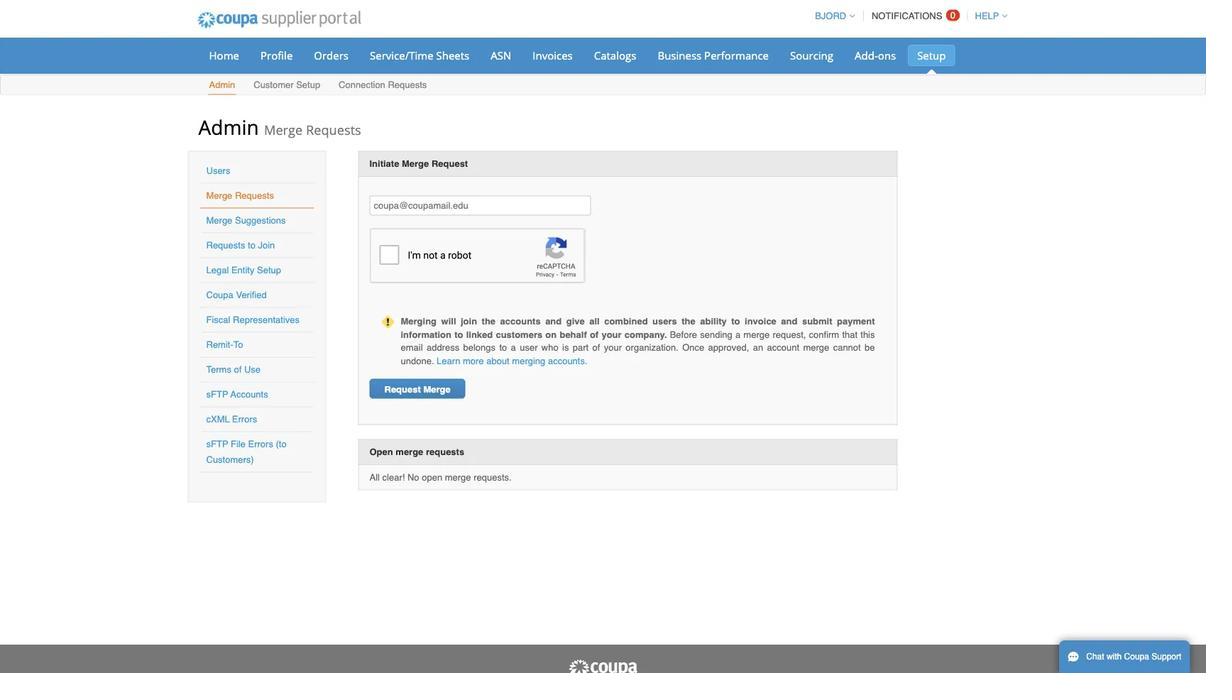 Task type: vqa. For each thing, say whether or not it's contained in the screenshot.
Merge inside the Admin Merge Requests
yes



Task type: locate. For each thing, give the bounding box(es) containing it.
(to
[[276, 439, 287, 450]]

1 horizontal spatial coupa
[[1125, 652, 1150, 662]]

undone.
[[401, 356, 434, 366]]

confirm
[[809, 329, 840, 340]]

all
[[370, 472, 380, 483]]

a up learn more about merging accounts. link
[[511, 342, 516, 353]]

your
[[602, 329, 622, 340], [604, 342, 622, 353]]

of down all
[[590, 329, 599, 340]]

before sending a merge request, confirm that this email address belongs to a user who is part of your organization. once approved, an account merge cannot be undone.
[[401, 329, 875, 366]]

terms of use
[[206, 364, 261, 375]]

and
[[546, 316, 562, 327], [781, 316, 798, 327]]

sftp up customers) in the bottom left of the page
[[206, 439, 228, 450]]

1 horizontal spatial coupa supplier portal image
[[568, 659, 639, 673]]

1 vertical spatial sftp
[[206, 439, 228, 450]]

requests to join
[[206, 240, 275, 251]]

account
[[767, 342, 800, 353]]

admin down home link
[[209, 80, 235, 90]]

merge right initiate
[[402, 158, 429, 169]]

to right ability
[[732, 316, 740, 327]]

merge suggestions
[[206, 215, 286, 226]]

1 the from the left
[[482, 316, 496, 327]]

suggestions
[[235, 215, 286, 226]]

0 vertical spatial coupa
[[206, 290, 234, 300]]

0 horizontal spatial the
[[482, 316, 496, 327]]

0 vertical spatial admin
[[209, 80, 235, 90]]

0 vertical spatial your
[[602, 329, 622, 340]]

1 horizontal spatial setup
[[296, 80, 320, 90]]

errors left "(to"
[[248, 439, 273, 450]]

1 vertical spatial admin
[[199, 113, 259, 140]]

initiate merge request
[[370, 158, 468, 169]]

0 vertical spatial setup
[[918, 48, 946, 62]]

0 vertical spatial coupa supplier portal image
[[188, 2, 371, 38]]

the up linked
[[482, 316, 496, 327]]

1 horizontal spatial and
[[781, 316, 798, 327]]

navigation containing notifications 0
[[809, 2, 1008, 30]]

requests
[[426, 447, 465, 457]]

join
[[461, 316, 477, 327]]

2 and from the left
[[781, 316, 798, 327]]

setup down notifications 0
[[918, 48, 946, 62]]

admin inside admin link
[[209, 80, 235, 90]]

1 vertical spatial a
[[511, 342, 516, 353]]

organization.
[[626, 342, 679, 353]]

1 vertical spatial request
[[385, 384, 421, 395]]

2 sftp from the top
[[206, 439, 228, 450]]

to
[[233, 339, 243, 350]]

coupa inside button
[[1125, 652, 1150, 662]]

and up on
[[546, 316, 562, 327]]

support
[[1152, 652, 1182, 662]]

sftp for sftp file errors (to customers)
[[206, 439, 228, 450]]

admin for admin merge requests
[[199, 113, 259, 140]]

setup inside 'link'
[[296, 80, 320, 90]]

merge inside admin merge requests
[[264, 121, 303, 138]]

service/time sheets link
[[361, 45, 479, 66]]

open
[[422, 472, 443, 483]]

of
[[590, 329, 599, 340], [593, 342, 600, 353], [234, 364, 242, 375]]

sftp inside sftp file errors (to customers)
[[206, 439, 228, 450]]

setup right customer
[[296, 80, 320, 90]]

accounts
[[231, 389, 268, 400]]

1 vertical spatial of
[[593, 342, 600, 353]]

connection requests
[[339, 80, 427, 90]]

users link
[[206, 165, 230, 176]]

0 vertical spatial of
[[590, 329, 599, 340]]

0 horizontal spatial request
[[385, 384, 421, 395]]

request inside button
[[385, 384, 421, 395]]

on
[[546, 329, 557, 340]]

payment
[[837, 316, 875, 327]]

business performance link
[[649, 45, 778, 66]]

requests inside admin merge requests
[[306, 121, 361, 138]]

errors down accounts
[[232, 414, 257, 425]]

sourcing
[[790, 48, 834, 62]]

navigation
[[809, 2, 1008, 30]]

your inside before sending a merge request, confirm that this email address belongs to a user who is part of your organization. once approved, an account merge cannot be undone.
[[604, 342, 622, 353]]

setup down join on the top of page
[[257, 265, 281, 276]]

1 horizontal spatial a
[[736, 329, 741, 340]]

service/time sheets
[[370, 48, 470, 62]]

merge up an
[[744, 329, 770, 340]]

with
[[1107, 652, 1122, 662]]

business
[[658, 48, 702, 62]]

and up request,
[[781, 316, 798, 327]]

merging
[[512, 356, 546, 366]]

a up approved,
[[736, 329, 741, 340]]

customers
[[496, 329, 543, 340]]

home link
[[200, 45, 249, 66]]

2 the from the left
[[682, 316, 696, 327]]

your inside merging will join the accounts and give all combined users the ability to invoice and submit payment information to linked customers on behalf of your company.
[[602, 329, 622, 340]]

catalogs
[[594, 48, 637, 62]]

merge down 'merge requests'
[[206, 215, 232, 226]]

remit-to link
[[206, 339, 243, 350]]

1 vertical spatial your
[[604, 342, 622, 353]]

coupa verified
[[206, 290, 267, 300]]

performance
[[705, 48, 769, 62]]

of right part
[[593, 342, 600, 353]]

2 vertical spatial setup
[[257, 265, 281, 276]]

asn link
[[482, 45, 521, 66]]

connection
[[339, 80, 386, 90]]

fiscal
[[206, 315, 230, 325]]

1 horizontal spatial the
[[682, 316, 696, 327]]

1 vertical spatial setup
[[296, 80, 320, 90]]

1 vertical spatial errors
[[248, 439, 273, 450]]

merge inside button
[[424, 384, 451, 395]]

to up about
[[500, 342, 507, 353]]

connection requests link
[[338, 76, 428, 95]]

setup link
[[908, 45, 956, 66]]

coupa right with at the right bottom
[[1125, 652, 1150, 662]]

merge down learn
[[424, 384, 451, 395]]

sourcing link
[[781, 45, 843, 66]]

all
[[590, 316, 600, 327]]

0 horizontal spatial a
[[511, 342, 516, 353]]

merge
[[264, 121, 303, 138], [402, 158, 429, 169], [206, 190, 232, 201], [206, 215, 232, 226], [424, 384, 451, 395]]

1 sftp from the top
[[206, 389, 228, 400]]

request merge
[[385, 384, 451, 395]]

admin down admin link
[[199, 113, 259, 140]]

more
[[463, 356, 484, 366]]

coupa up fiscal
[[206, 290, 234, 300]]

sftp up cxml
[[206, 389, 228, 400]]

learn
[[437, 356, 460, 366]]

1 vertical spatial coupa
[[1125, 652, 1150, 662]]

linked
[[466, 329, 493, 340]]

request up coupa@coupamail.edu text field
[[432, 158, 468, 169]]

merge for admin
[[264, 121, 303, 138]]

0 horizontal spatial coupa
[[206, 290, 234, 300]]

of left use
[[234, 364, 242, 375]]

sftp accounts link
[[206, 389, 268, 400]]

merge right open
[[445, 472, 471, 483]]

merge requests
[[206, 190, 274, 201]]

0 horizontal spatial setup
[[257, 265, 281, 276]]

to inside before sending a merge request, confirm that this email address belongs to a user who is part of your organization. once approved, an account merge cannot be undone.
[[500, 342, 507, 353]]

merge down 'customer setup' 'link'
[[264, 121, 303, 138]]

orders
[[314, 48, 349, 62]]

0 vertical spatial request
[[432, 158, 468, 169]]

chat with coupa support
[[1087, 652, 1182, 662]]

once
[[683, 342, 705, 353]]

requests down connection
[[306, 121, 361, 138]]

0
[[951, 10, 956, 21]]

0 horizontal spatial coupa supplier portal image
[[188, 2, 371, 38]]

information
[[401, 329, 452, 340]]

sftp file errors (to customers)
[[206, 439, 287, 465]]

join
[[258, 240, 275, 251]]

2 vertical spatial of
[[234, 364, 242, 375]]

sheets
[[436, 48, 470, 62]]

coupa supplier portal image
[[188, 2, 371, 38], [568, 659, 639, 673]]

customer setup link
[[253, 76, 321, 95]]

0 horizontal spatial and
[[546, 316, 562, 327]]

the up before
[[682, 316, 696, 327]]

legal
[[206, 265, 229, 276]]

0 vertical spatial sftp
[[206, 389, 228, 400]]

a
[[736, 329, 741, 340], [511, 342, 516, 353]]

ons
[[878, 48, 896, 62]]

merge for initiate
[[402, 158, 429, 169]]

request down 'undone.'
[[385, 384, 421, 395]]

admin merge requests
[[199, 113, 361, 140]]

2 horizontal spatial setup
[[918, 48, 946, 62]]



Task type: describe. For each thing, give the bounding box(es) containing it.
admin link
[[208, 76, 236, 95]]

0 vertical spatial a
[[736, 329, 741, 340]]

help link
[[969, 11, 1008, 21]]

address
[[427, 342, 460, 353]]

part
[[573, 342, 589, 353]]

an
[[753, 342, 764, 353]]

open
[[370, 447, 393, 457]]

users
[[653, 316, 677, 327]]

combined
[[605, 316, 648, 327]]

merging will join the accounts and give all combined users the ability to invoice and submit payment information to linked customers on behalf of your company.
[[401, 316, 875, 340]]

merge requests link
[[206, 190, 274, 201]]

users
[[206, 165, 230, 176]]

errors inside sftp file errors (to customers)
[[248, 439, 273, 450]]

remit-
[[206, 339, 234, 350]]

learn more about merging accounts.
[[437, 356, 588, 366]]

chat with coupa support button
[[1060, 641, 1191, 673]]

requests up legal
[[206, 240, 245, 251]]

catalogs link
[[585, 45, 646, 66]]

before
[[670, 329, 697, 340]]

sftp accounts
[[206, 389, 268, 400]]

requests up "suggestions"
[[235, 190, 274, 201]]

who
[[542, 342, 559, 353]]

merge suggestions link
[[206, 215, 286, 226]]

1 vertical spatial coupa supplier portal image
[[568, 659, 639, 673]]

merge up no
[[396, 447, 424, 457]]

belongs
[[463, 342, 496, 353]]

requests.
[[474, 472, 512, 483]]

accounts.
[[548, 356, 588, 366]]

initiate
[[370, 158, 399, 169]]

invoice
[[745, 316, 777, 327]]

service/time
[[370, 48, 434, 62]]

to left join on the top of page
[[248, 240, 256, 251]]

customer setup
[[254, 80, 320, 90]]

merging
[[401, 316, 437, 327]]

this
[[861, 329, 875, 340]]

chat
[[1087, 652, 1105, 662]]

to down join
[[455, 329, 463, 340]]

1 and from the left
[[546, 316, 562, 327]]

remit-to
[[206, 339, 243, 350]]

sending
[[700, 329, 733, 340]]

approved,
[[708, 342, 750, 353]]

notifications
[[872, 11, 943, 21]]

invoices
[[533, 48, 573, 62]]

about
[[487, 356, 510, 366]]

cxml errors link
[[206, 414, 257, 425]]

is
[[563, 342, 569, 353]]

cannot
[[834, 342, 861, 353]]

of inside merging will join the accounts and give all combined users the ability to invoice and submit payment information to linked customers on behalf of your company.
[[590, 329, 599, 340]]

requests down service/time
[[388, 80, 427, 90]]

ability
[[700, 316, 727, 327]]

terms
[[206, 364, 231, 375]]

sftp file errors (to customers) link
[[206, 439, 287, 465]]

notifications 0
[[872, 10, 956, 21]]

entity
[[231, 265, 255, 276]]

customer
[[254, 80, 294, 90]]

0 vertical spatial errors
[[232, 414, 257, 425]]

orders link
[[305, 45, 358, 66]]

file
[[231, 439, 246, 450]]

sftp for sftp accounts
[[206, 389, 228, 400]]

requests to join link
[[206, 240, 275, 251]]

email
[[401, 342, 423, 353]]

of inside before sending a merge request, confirm that this email address belongs to a user who is part of your organization. once approved, an account merge cannot be undone.
[[593, 342, 600, 353]]

request,
[[773, 329, 806, 340]]

fiscal representatives link
[[206, 315, 300, 325]]

admin for admin
[[209, 80, 235, 90]]

be
[[865, 342, 875, 353]]

verified
[[236, 290, 267, 300]]

terms of use link
[[206, 364, 261, 375]]

add-ons
[[855, 48, 896, 62]]

legal entity setup
[[206, 265, 281, 276]]

company.
[[625, 329, 667, 340]]

cxml
[[206, 414, 230, 425]]

merge down users link
[[206, 190, 232, 201]]

representatives
[[233, 315, 300, 325]]

that
[[843, 329, 858, 340]]

give
[[567, 316, 585, 327]]

accounts
[[500, 316, 541, 327]]

all clear! no open merge requests.
[[370, 472, 512, 483]]

1 horizontal spatial request
[[432, 158, 468, 169]]

coupa verified link
[[206, 290, 267, 300]]

open merge requests
[[370, 447, 465, 457]]

learn more about merging accounts. link
[[437, 356, 588, 366]]

user
[[520, 342, 538, 353]]

merge for request
[[424, 384, 451, 395]]

add-ons link
[[846, 45, 906, 66]]

coupa@coupamail.edu text field
[[370, 196, 591, 216]]

clear!
[[382, 472, 405, 483]]

no
[[408, 472, 419, 483]]

merge down the confirm on the right
[[804, 342, 830, 353]]



